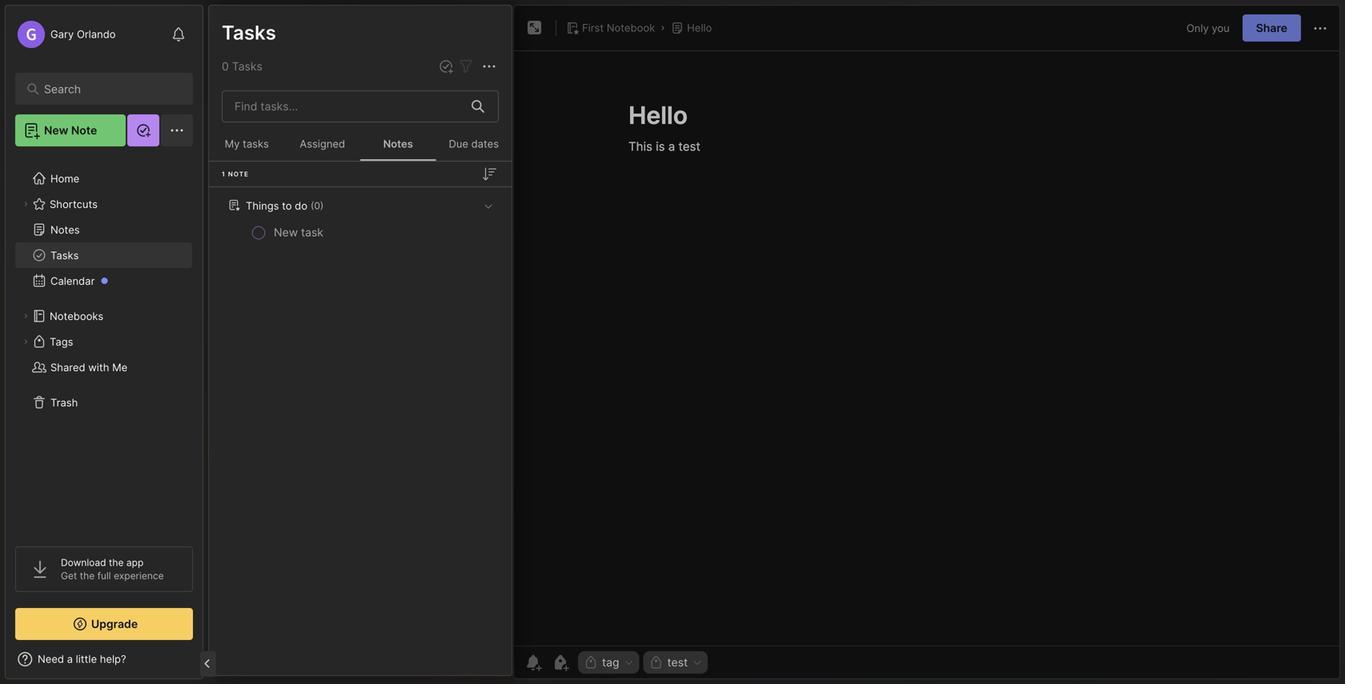 Task type: describe. For each thing, give the bounding box(es) containing it.
notes button
[[360, 129, 436, 161]]

hello button
[[668, 17, 715, 39]]

me
[[112, 361, 127, 374]]

shared
[[50, 361, 85, 374]]

first notebook button
[[563, 17, 658, 39]]

tags button
[[15, 329, 192, 355]]

new task
[[274, 226, 323, 239]]

assigned
[[300, 138, 345, 150]]

need
[[38, 653, 64, 666]]

tag inside button
[[602, 656, 619, 670]]

upgrade
[[91, 618, 138, 631]]

need a little help?
[[38, 653, 126, 666]]

help?
[[100, 653, 126, 666]]

1 horizontal spatial test
[[331, 152, 348, 163]]

nov 28, 2023
[[225, 152, 287, 163]]

gary
[[50, 28, 74, 40]]

1 note
[[222, 170, 249, 178]]

Note Editor text field
[[514, 50, 1340, 646]]

main element
[[0, 0, 208, 685]]

app
[[126, 557, 144, 569]]

notes
[[231, 59, 261, 72]]

shortcuts
[[50, 198, 98, 210]]

calendar button
[[15, 268, 192, 294]]

download the app get the full experience
[[61, 557, 164, 582]]

note
[[71, 124, 97, 137]]

more actions and view options image
[[480, 57, 499, 76]]

experience
[[114, 571, 164, 582]]

click to collapse image
[[202, 655, 214, 674]]

untitled
[[225, 231, 265, 243]]

test button
[[643, 652, 708, 674]]

shared with me link
[[15, 355, 192, 380]]

share
[[1256, 21, 1288, 35]]

little
[[76, 653, 97, 666]]

0 vertical spatial the
[[109, 557, 124, 569]]

0 vertical spatial tag
[[300, 152, 315, 163]]

notes inside button
[[383, 138, 413, 150]]

home link
[[15, 166, 193, 191]]

is
[[249, 129, 257, 141]]

calendar
[[50, 275, 95, 287]]

new task button
[[251, 223, 323, 242]]

add tag image
[[551, 653, 570, 673]]

only
[[1187, 22, 1209, 34]]

0 horizontal spatial test
[[268, 129, 287, 141]]

expand tags image
[[21, 337, 30, 347]]

collapse qa-tasks_sections_bynote_0 image
[[480, 198, 496, 214]]

assigned button
[[285, 129, 360, 161]]

due dates button
[[436, 129, 512, 161]]

0 horizontal spatial the
[[80, 571, 95, 582]]

hello inside button
[[687, 22, 712, 34]]

1 vertical spatial tasks
[[232, 60, 262, 73]]

due dates
[[449, 138, 499, 150]]

this is a test
[[225, 129, 287, 141]]

new task row group
[[209, 162, 512, 263]]

2
[[221, 59, 228, 72]]

0 tasks
[[222, 60, 262, 73]]

2023
[[263, 152, 287, 163]]

add a reminder image
[[524, 653, 543, 673]]

nov
[[225, 152, 243, 163]]

you
[[1212, 22, 1230, 34]]

home
[[50, 172, 79, 185]]

expand notebooks image
[[21, 312, 30, 321]]

0 horizontal spatial hello
[[225, 112, 250, 124]]

expand note image
[[525, 18, 545, 38]]

More actions and view options field
[[476, 57, 499, 76]]

gary orlando
[[50, 28, 116, 40]]

new note
[[44, 124, 97, 137]]



Task type: vqa. For each thing, say whether or not it's contained in the screenshot.
group inside the tree
no



Task type: locate. For each thing, give the bounding box(es) containing it.
a right is
[[260, 129, 265, 141]]

2 horizontal spatial test
[[667, 656, 688, 670]]

new left 'note' at the top
[[44, 124, 68, 137]]

notebooks link
[[15, 304, 192, 329]]

tasks button
[[15, 243, 192, 268]]

test down assigned
[[331, 152, 348, 163]]

first notebook
[[582, 22, 655, 34]]

0 horizontal spatial tag
[[300, 152, 315, 163]]

get
[[61, 571, 77, 582]]

notebooks
[[50, 310, 103, 323]]

new for new task
[[274, 226, 298, 239]]

1 horizontal spatial a
[[260, 129, 265, 141]]

tasks up notes at the top left
[[222, 21, 276, 44]]

WHAT'S NEW field
[[6, 647, 203, 673]]

notes up notes at the top left
[[221, 20, 276, 44]]

notebook
[[607, 22, 655, 34]]

new for new note
[[44, 124, 68, 137]]

1 vertical spatial tag
[[602, 656, 619, 670]]

2 notes
[[221, 59, 261, 72]]

tag right add tag icon
[[602, 656, 619, 670]]

share button
[[1243, 14, 1301, 42]]

1 vertical spatial a
[[67, 653, 73, 666]]

notes left due
[[383, 138, 413, 150]]

0 vertical spatial a
[[260, 129, 265, 141]]

trash
[[50, 397, 78, 409]]

task
[[301, 226, 323, 239]]

0 horizontal spatial notes
[[50, 224, 80, 236]]

tree inside main element
[[6, 156, 203, 533]]

hello right 'notebook'
[[687, 22, 712, 34]]

test inside test 'button'
[[667, 656, 688, 670]]

hello
[[687, 22, 712, 34], [225, 112, 250, 124]]

1 vertical spatial new
[[274, 226, 298, 239]]

2 vertical spatial notes
[[50, 224, 80, 236]]

a
[[260, 129, 265, 141], [67, 653, 73, 666]]

1
[[222, 170, 226, 178]]

shared with me
[[50, 361, 127, 374]]

new inside main element
[[44, 124, 68, 137]]

to
[[282, 200, 292, 212]]

new inside button
[[274, 226, 298, 239]]

note
[[228, 170, 249, 178]]

0 vertical spatial test
[[268, 129, 287, 141]]

notes inside main element
[[50, 224, 80, 236]]

orlando
[[77, 28, 116, 40]]

things to do
[[246, 200, 307, 212]]

only you
[[1187, 22, 1230, 34]]

a left little
[[67, 653, 73, 666]]

my
[[225, 138, 240, 150]]

new task image
[[438, 58, 454, 74]]

hello up this
[[225, 112, 250, 124]]

2 horizontal spatial notes
[[383, 138, 413, 150]]

28,
[[246, 152, 260, 163]]

0 vertical spatial hello
[[687, 22, 712, 34]]

1 vertical spatial the
[[80, 571, 95, 582]]

the up full
[[109, 557, 124, 569]]

2 vertical spatial test
[[667, 656, 688, 670]]

dates
[[471, 138, 499, 150]]

Search text field
[[44, 82, 172, 97]]

1 horizontal spatial the
[[109, 557, 124, 569]]

1 vertical spatial notes
[[383, 138, 413, 150]]

download
[[61, 557, 106, 569]]

the down download
[[80, 571, 95, 582]]

do
[[295, 200, 307, 212]]

tasks up the calendar at the top of the page
[[50, 249, 79, 262]]

filter tasks image
[[456, 57, 476, 76]]

0
[[222, 60, 229, 73]]

tag down assigned
[[300, 152, 315, 163]]

test right tag button
[[667, 656, 688, 670]]

tasks right 0
[[232, 60, 262, 73]]

tag
[[300, 152, 315, 163], [602, 656, 619, 670]]

this
[[225, 129, 246, 141]]

1 vertical spatial test
[[331, 152, 348, 163]]

notes link
[[15, 217, 192, 243]]

things
[[246, 200, 279, 212]]

due
[[449, 138, 468, 150]]

1 horizontal spatial tag
[[602, 656, 619, 670]]

Find tasks… text field
[[225, 93, 462, 120]]

my tasks
[[225, 138, 269, 150]]

Filter tasks field
[[456, 57, 476, 76]]

tree
[[6, 156, 203, 533]]

0 vertical spatial notes
[[221, 20, 276, 44]]

shortcuts button
[[15, 191, 192, 217]]

1 horizontal spatial notes
[[221, 20, 276, 44]]

Sort options field
[[480, 165, 499, 184]]

notes down "shortcuts"
[[50, 224, 80, 236]]

1 horizontal spatial new
[[274, 226, 298, 239]]

new left task at the left top
[[274, 226, 298, 239]]

with
[[88, 361, 109, 374]]

0 horizontal spatial a
[[67, 653, 73, 666]]

test up 2023
[[268, 129, 287, 141]]

test
[[268, 129, 287, 141], [331, 152, 348, 163], [667, 656, 688, 670]]

my tasks button
[[209, 129, 285, 161]]

full
[[97, 571, 111, 582]]

note window element
[[513, 5, 1341, 680]]

tasks
[[222, 21, 276, 44], [232, 60, 262, 73], [50, 249, 79, 262]]

tags
[[50, 336, 73, 348]]

2 vertical spatial tasks
[[50, 249, 79, 262]]

upgrade button
[[15, 609, 193, 641]]

0 vertical spatial new
[[44, 124, 68, 137]]

trash link
[[15, 390, 192, 416]]

0 vertical spatial tasks
[[222, 21, 276, 44]]

first
[[582, 22, 604, 34]]

none search field inside main element
[[44, 79, 172, 98]]

tag button
[[578, 652, 639, 674]]

Account field
[[15, 18, 116, 50]]

tree containing home
[[6, 156, 203, 533]]

(0)
[[311, 200, 324, 212]]

notes
[[221, 20, 276, 44], [383, 138, 413, 150], [50, 224, 80, 236]]

tasks inside 'button'
[[50, 249, 79, 262]]

tasks
[[243, 138, 269, 150]]

0 horizontal spatial new
[[44, 124, 68, 137]]

None search field
[[44, 79, 172, 98]]

a inside field
[[67, 653, 73, 666]]

untitled button
[[208, 192, 509, 301]]

1 vertical spatial hello
[[225, 112, 250, 124]]

new
[[44, 124, 68, 137], [274, 226, 298, 239]]

the
[[109, 557, 124, 569], [80, 571, 95, 582]]

1 horizontal spatial hello
[[687, 22, 712, 34]]



